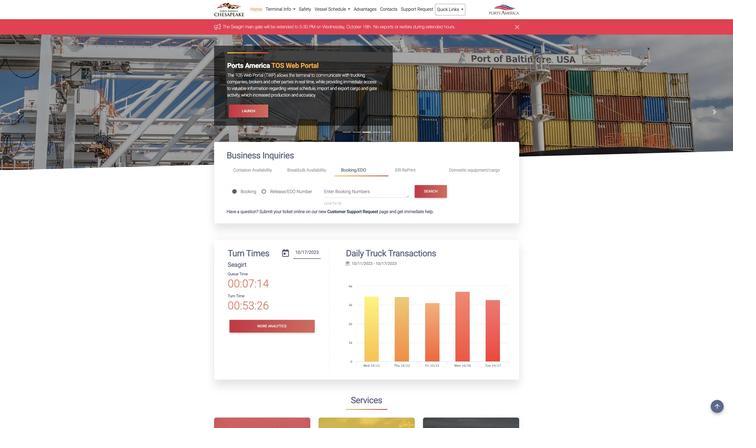 Task type: locate. For each thing, give the bounding box(es) containing it.
valuable
[[232, 86, 247, 91]]

0 horizontal spatial request
[[363, 209, 379, 214]]

1 horizontal spatial on
[[317, 24, 322, 29]]

1 horizontal spatial to
[[295, 24, 298, 29]]

pm
[[309, 24, 316, 29]]

and down "vessel"
[[292, 93, 299, 98]]

inquiries
[[263, 150, 294, 161]]

1 availability from the left
[[252, 168, 272, 173]]

time inside 'queue time 00:07:14'
[[240, 272, 248, 277]]

1 vertical spatial on
[[306, 209, 311, 214]]

business inquiries
[[227, 150, 294, 161]]

0 horizontal spatial extended
[[277, 24, 294, 29]]

the inside "alert"
[[223, 24, 230, 29]]

extended right be
[[277, 24, 294, 29]]

real
[[299, 79, 305, 85]]

to up activity,
[[227, 86, 231, 91]]

ports
[[227, 62, 244, 70]]

on right the pm
[[317, 24, 322, 29]]

have a question? submit your ticket online on our new customer support request page and get immediate help.
[[227, 209, 434, 214]]

immediate up cargo
[[344, 79, 363, 85]]

advantages link
[[352, 4, 379, 15]]

providing
[[326, 79, 343, 85]]

activity,
[[227, 93, 240, 98]]

None text field
[[294, 248, 321, 259]]

0 vertical spatial request
[[418, 7, 434, 12]]

0 horizontal spatial portal
[[253, 73, 264, 78]]

gate down "access"
[[369, 86, 377, 91]]

trucking
[[351, 73, 365, 78]]

booking/edo link
[[335, 165, 389, 176]]

schedule
[[329, 7, 346, 12]]

turn up queue
[[228, 248, 245, 259]]

0 vertical spatial seagirt
[[231, 24, 244, 29]]

page
[[380, 209, 389, 214]]

1 vertical spatial the
[[227, 73, 234, 78]]

queue
[[228, 272, 239, 277]]

1 vertical spatial time
[[236, 294, 245, 299]]

domestic equipment/cargo
[[450, 168, 500, 173]]

tos web portal image
[[0, 35, 734, 352]]

seagirt left main
[[231, 24, 244, 29]]

advantages
[[354, 7, 377, 12]]

export
[[338, 86, 350, 91]]

booking up question?
[[241, 189, 257, 194]]

the seagirt main gate will be extended to 5:30 pm on wednesday, october 18th.  no exports or reefers during extended hours. link
[[223, 24, 456, 29]]

and left get
[[390, 209, 397, 214]]

time for 00:53:26
[[236, 294, 245, 299]]

go to top image
[[712, 400, 725, 413]]

support request link
[[400, 4, 436, 15]]

numbers
[[352, 189, 370, 194]]

web up brokers
[[244, 73, 252, 78]]

regarding
[[269, 86, 286, 91]]

1 horizontal spatial support
[[401, 7, 417, 12]]

1 horizontal spatial gate
[[369, 86, 377, 91]]

0 vertical spatial to
[[295, 24, 298, 29]]

1 horizontal spatial portal
[[301, 62, 319, 70]]

1 horizontal spatial booking
[[336, 189, 351, 194]]

cargo
[[351, 86, 361, 91]]

0 horizontal spatial availability
[[252, 168, 272, 173]]

1 vertical spatial immediate
[[405, 209, 425, 214]]

on left our
[[306, 209, 311, 214]]

2 vertical spatial to
[[227, 86, 231, 91]]

1 turn from the top
[[228, 248, 245, 259]]

calendar week image
[[346, 262, 350, 266]]

0 horizontal spatial support
[[347, 209, 362, 214]]

quick links
[[438, 7, 461, 12]]

turn up 00:53:26
[[228, 294, 235, 299]]

0 vertical spatial the
[[223, 24, 230, 29]]

times
[[246, 248, 270, 259]]

0 vertical spatial turn
[[228, 248, 245, 259]]

support right customer
[[347, 209, 362, 214]]

time right queue
[[240, 272, 248, 277]]

enter booking numbers
[[324, 189, 370, 194]]

main content
[[210, 142, 524, 428]]

1 horizontal spatial availability
[[307, 168, 327, 173]]

while
[[316, 79, 325, 85]]

turn inside turn time 00:53:26
[[228, 294, 235, 299]]

the left main
[[223, 24, 230, 29]]

more analytics
[[258, 324, 287, 328]]

web
[[286, 62, 299, 70], [244, 73, 252, 78]]

terminal info
[[266, 7, 292, 12]]

0 vertical spatial web
[[286, 62, 299, 70]]

0 vertical spatial time
[[240, 272, 248, 277]]

reprint
[[403, 168, 416, 173]]

time up 00:53:26
[[236, 294, 245, 299]]

support up reefers
[[401, 7, 417, 12]]

submit
[[260, 209, 273, 214]]

turn
[[228, 248, 245, 259], [228, 294, 235, 299]]

turn for turn times
[[228, 248, 245, 259]]

the up companies,
[[227, 73, 234, 78]]

booking up the 10
[[336, 189, 351, 194]]

be
[[271, 24, 276, 29]]

gate left will
[[255, 24, 263, 29]]

turn time 00:53:26
[[228, 294, 269, 312]]

breakbulk availability
[[287, 168, 327, 173]]

close image
[[516, 24, 520, 30]]

domestic
[[450, 168, 467, 173]]

0 vertical spatial portal
[[301, 62, 319, 70]]

support
[[401, 7, 417, 12], [347, 209, 362, 214]]

vessel schedule link
[[313, 4, 352, 15]]

booking/edo
[[342, 168, 366, 173]]

customer support request link
[[328, 209, 379, 214]]

contacts
[[381, 7, 398, 12]]

extended right during
[[426, 24, 443, 29]]

have
[[227, 209, 236, 214]]

to up time,
[[312, 73, 315, 78]]

vessel
[[287, 86, 299, 91]]

1 vertical spatial tos
[[235, 73, 243, 78]]

the for the tos web portal (twp) allows the terminal to communicate with trucking companies,                         brokers and other parties in real time, while providing immediate access to valuable                         information regarding vessel schedule, import and export cargo and gate activity, which increased production and accuracy.
[[227, 73, 234, 78]]

0 vertical spatial on
[[317, 24, 322, 29]]

terminal info link
[[264, 4, 298, 15]]

new
[[319, 209, 327, 214]]

0 vertical spatial gate
[[255, 24, 263, 29]]

1 vertical spatial support
[[347, 209, 362, 214]]

time inside turn time 00:53:26
[[236, 294, 245, 299]]

request left the "quick"
[[418, 7, 434, 12]]

allows
[[277, 73, 289, 78]]

tos up companies,
[[235, 73, 243, 78]]

1 vertical spatial seagirt
[[228, 261, 247, 268]]

1 vertical spatial turn
[[228, 294, 235, 299]]

companies,
[[227, 79, 248, 85]]

1 horizontal spatial immediate
[[405, 209, 425, 214]]

0 vertical spatial immediate
[[344, 79, 363, 85]]

web up the
[[286, 62, 299, 70]]

1 vertical spatial web
[[244, 73, 252, 78]]

october
[[347, 24, 362, 29]]

to left 5:30
[[295, 24, 298, 29]]

contacts link
[[379, 4, 400, 15]]

to
[[295, 24, 298, 29], [312, 73, 315, 78], [227, 86, 231, 91]]

immediate right get
[[405, 209, 425, 214]]

gate
[[255, 24, 263, 29], [369, 86, 377, 91]]

portal
[[301, 62, 319, 70], [253, 73, 264, 78]]

immediate
[[344, 79, 363, 85], [405, 209, 425, 214]]

the inside the tos web portal (twp) allows the terminal to communicate with trucking companies,                         brokers and other parties in real time, while providing immediate access to valuable                         information regarding vessel schedule, import and export cargo and gate activity, which increased production and accuracy.
[[227, 73, 234, 78]]

availability
[[252, 168, 272, 173], [307, 168, 327, 173]]

0 horizontal spatial tos
[[235, 73, 243, 78]]

0 horizontal spatial web
[[244, 73, 252, 78]]

the seagirt main gate will be extended to 5:30 pm on wednesday, october 18th.  no exports or reefers during extended hours. alert
[[0, 19, 734, 35]]

equipment/cargo
[[468, 168, 500, 173]]

2 horizontal spatial to
[[312, 73, 315, 78]]

2 turn from the top
[[228, 294, 235, 299]]

10/17/2023
[[376, 261, 397, 266]]

turn times
[[228, 248, 270, 259]]

turn for turn time 00:53:26
[[228, 294, 235, 299]]

eir reprint
[[396, 168, 416, 173]]

seagirt up queue
[[228, 261, 247, 268]]

0 horizontal spatial immediate
[[344, 79, 363, 85]]

terminal
[[266, 7, 283, 12]]

1 horizontal spatial extended
[[426, 24, 443, 29]]

0 vertical spatial tos
[[272, 62, 285, 70]]

main
[[245, 24, 254, 29]]

the
[[289, 73, 295, 78]]

1 vertical spatial gate
[[369, 86, 377, 91]]

more analytics link
[[230, 320, 315, 333]]

2 availability from the left
[[307, 168, 327, 173]]

portal up terminal
[[301, 62, 319, 70]]

availability for breakbulk availability
[[307, 168, 327, 173]]

and
[[264, 79, 270, 85], [330, 86, 337, 91], [362, 86, 369, 91], [292, 93, 299, 98], [390, 209, 397, 214]]

1 vertical spatial portal
[[253, 73, 264, 78]]

1 horizontal spatial tos
[[272, 62, 285, 70]]

0 horizontal spatial to
[[227, 86, 231, 91]]

links
[[449, 7, 460, 12]]

0 horizontal spatial gate
[[255, 24, 263, 29]]

availability right breakbulk
[[307, 168, 327, 173]]

1 horizontal spatial request
[[418, 7, 434, 12]]

portal up brokers
[[253, 73, 264, 78]]

request left page
[[363, 209, 379, 214]]

tos up allows
[[272, 62, 285, 70]]

vessel
[[315, 7, 328, 12]]

ticket
[[283, 209, 293, 214]]

quick links link
[[436, 4, 466, 15]]

time for 00:07:14
[[240, 272, 248, 277]]

availability down 'business inquiries'
[[252, 168, 272, 173]]

search
[[425, 189, 438, 193]]



Task type: describe. For each thing, give the bounding box(es) containing it.
brokers
[[249, 79, 263, 85]]

your
[[274, 209, 282, 214]]

search button
[[415, 185, 448, 198]]

info
[[284, 7, 291, 12]]

breakbulk availability link
[[281, 165, 335, 175]]

ports america tos web portal
[[227, 62, 319, 70]]

portal inside the tos web portal (twp) allows the terminal to communicate with trucking companies,                         brokers and other parties in real time, while providing immediate access to valuable                         information regarding vessel schedule, import and export cargo and gate activity, which increased production and accuracy.
[[253, 73, 264, 78]]

5:30
[[300, 24, 308, 29]]

customer
[[328, 209, 346, 214]]

our
[[312, 209, 318, 214]]

schedule,
[[300, 86, 317, 91]]

1 vertical spatial request
[[363, 209, 379, 214]]

limit to 10
[[324, 202, 342, 206]]

in
[[295, 79, 298, 85]]

18th.
[[363, 24, 372, 29]]

1 vertical spatial to
[[312, 73, 315, 78]]

quick
[[438, 7, 448, 12]]

on inside "alert"
[[317, 24, 322, 29]]

reefers
[[400, 24, 412, 29]]

wednesday,
[[323, 24, 346, 29]]

home link
[[249, 4, 264, 15]]

eir
[[396, 168, 402, 173]]

accuracy.
[[300, 93, 317, 98]]

0 vertical spatial support
[[401, 7, 417, 12]]

00:53:26
[[228, 299, 269, 312]]

hours.
[[444, 24, 456, 29]]

to inside the seagirt main gate will be extended to 5:30 pm on wednesday, october 18th.  no exports or reefers during extended hours. "alert"
[[295, 24, 298, 29]]

and down providing
[[330, 86, 337, 91]]

the for the seagirt main gate will be extended to 5:30 pm on wednesday, october 18th.  no exports or reefers during extended hours.
[[223, 24, 230, 29]]

during
[[414, 24, 425, 29]]

terminal
[[296, 73, 311, 78]]

1 horizontal spatial web
[[286, 62, 299, 70]]

domestic equipment/cargo link
[[443, 165, 507, 175]]

and down "(twp)" on the top left of page
[[264, 79, 270, 85]]

exports
[[380, 24, 394, 29]]

2 extended from the left
[[426, 24, 443, 29]]

0 horizontal spatial on
[[306, 209, 311, 214]]

the seagirt main gate will be extended to 5:30 pm on wednesday, october 18th.  no exports or reefers during extended hours.
[[223, 24, 456, 29]]

web inside the tos web portal (twp) allows the terminal to communicate with trucking companies,                         brokers and other parties in real time, while providing immediate access to valuable                         information regarding vessel schedule, import and export cargo and gate activity, which increased production and accuracy.
[[244, 73, 252, 78]]

will
[[264, 24, 270, 29]]

eir reprint link
[[389, 165, 443, 175]]

more
[[258, 324, 268, 328]]

time,
[[306, 79, 315, 85]]

america
[[245, 62, 270, 70]]

number
[[297, 189, 313, 194]]

online
[[294, 209, 305, 214]]

(twp)
[[265, 73, 276, 78]]

container
[[233, 168, 251, 173]]

10/11/2023 - 10/17/2023
[[352, 261, 397, 266]]

enter
[[324, 189, 335, 194]]

safety link
[[298, 4, 313, 15]]

Enter Booking Numbers text field
[[324, 189, 409, 198]]

safety
[[299, 7, 311, 12]]

availability for container availability
[[252, 168, 272, 173]]

information
[[248, 86, 269, 91]]

help.
[[425, 209, 434, 214]]

1 extended from the left
[[277, 24, 294, 29]]

tos inside the tos web portal (twp) allows the terminal to communicate with trucking companies,                         brokers and other parties in real time, while providing immediate access to valuable                         information regarding vessel schedule, import and export cargo and gate activity, which increased production and accuracy.
[[235, 73, 243, 78]]

and down "access"
[[362, 86, 369, 91]]

immediate inside the tos web portal (twp) allows the terminal to communicate with trucking companies,                         brokers and other parties in real time, while providing immediate access to valuable                         information regarding vessel schedule, import and export cargo and gate activity, which increased production and accuracy.
[[344, 79, 363, 85]]

increased
[[253, 93, 271, 98]]

access
[[364, 79, 377, 85]]

container availability
[[233, 168, 272, 173]]

release/edo
[[271, 189, 296, 194]]

get
[[398, 209, 404, 214]]

vessel schedule
[[315, 7, 347, 12]]

production
[[271, 93, 291, 98]]

limit
[[324, 202, 332, 206]]

or
[[395, 24, 399, 29]]

0 horizontal spatial booking
[[241, 189, 257, 194]]

container availability link
[[227, 165, 281, 175]]

which
[[241, 93, 252, 98]]

main content containing 00:07:14
[[210, 142, 524, 428]]

gate inside the tos web portal (twp) allows the terminal to communicate with trucking companies,                         brokers and other parties in real time, while providing immediate access to valuable                         information regarding vessel schedule, import and export cargo and gate activity, which increased production and accuracy.
[[369, 86, 377, 91]]

daily truck transactions
[[346, 248, 437, 259]]

communicate
[[316, 73, 341, 78]]

bullhorn image
[[214, 24, 223, 30]]

with
[[342, 73, 350, 78]]

import
[[317, 86, 329, 91]]

daily
[[346, 248, 364, 259]]

seagirt inside "alert"
[[231, 24, 244, 29]]

home
[[251, 7, 262, 12]]

10
[[338, 202, 342, 206]]

queue time 00:07:14
[[228, 272, 269, 290]]

00:07:14
[[228, 277, 269, 290]]

calendar day image
[[283, 249, 289, 257]]

gate inside the seagirt main gate will be extended to 5:30 pm on wednesday, october 18th.  no exports or reefers during extended hours. "alert"
[[255, 24, 263, 29]]

business
[[227, 150, 261, 161]]

-
[[374, 261, 375, 266]]

launch link
[[229, 105, 269, 117]]



Task type: vqa. For each thing, say whether or not it's contained in the screenshot.
the Web
yes



